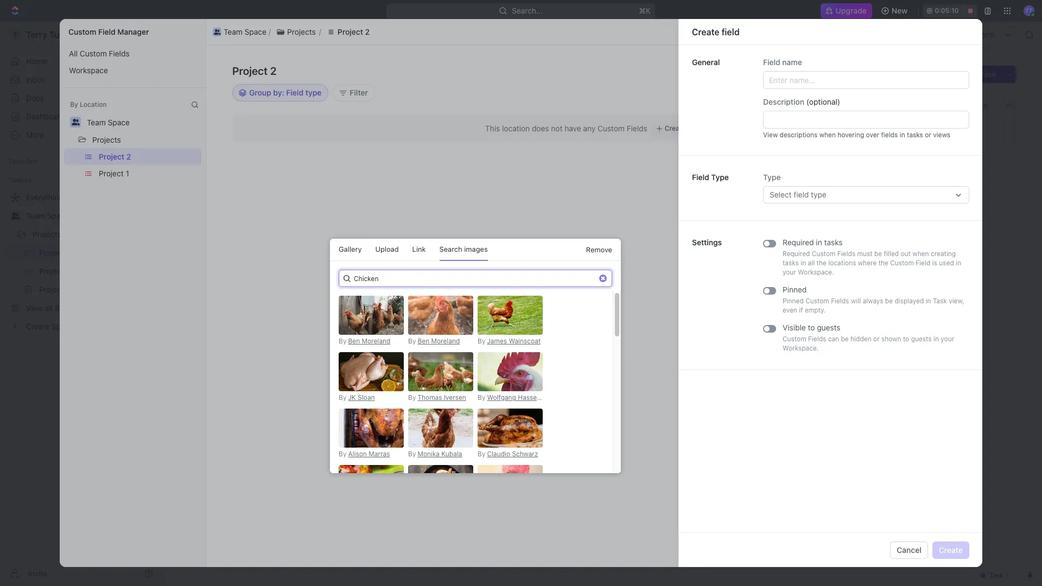 Task type: locate. For each thing, give the bounding box(es) containing it.
2 vertical spatial progress
[[811, 242, 838, 250]]

be for guests
[[841, 335, 849, 343]]

1 vertical spatial projects button
[[87, 131, 126, 148]]

hide button
[[559, 125, 582, 138]]

0 horizontal spatial team space link
[[26, 207, 155, 225]]

in down board link
[[201, 153, 208, 161]]

0 horizontal spatial your
[[783, 268, 796, 276]]

0 horizontal spatial projects button
[[87, 131, 126, 148]]

1 horizontal spatial the
[[879, 259, 888, 267]]

1 by ben moreland from the left
[[339, 337, 390, 345]]

fields left can
[[808, 335, 826, 343]]

moreland down edit task name text field
[[362, 337, 390, 345]]

None text field
[[763, 111, 969, 129]]

1 vertical spatial 16
[[883, 120, 890, 129]]

tree containing team space
[[4, 189, 157, 335]]

when right out at the right of page
[[913, 250, 929, 258]]

0 vertical spatial 15 mins
[[883, 181, 906, 189]]

15 down fields
[[883, 181, 890, 189]]

all custom fields
[[69, 49, 130, 58]]

1 moreland from the left
[[362, 337, 390, 345]]

to do up 8686faf0v
[[201, 257, 222, 265]]

Edit task name text field
[[154, 289, 621, 310]]

team space up the projects / project 2
[[224, 27, 266, 36]]

1 horizontal spatial project 2 button
[[321, 25, 375, 38]]

0 vertical spatial guests
[[817, 323, 841, 332]]

share button
[[817, 37, 850, 54]]

views
[[933, 131, 950, 139]]

the up complete
[[817, 259, 827, 267]]

1 vertical spatial required
[[783, 250, 810, 258]]

created
[[730, 103, 753, 111]]

guests right shown
[[911, 335, 932, 343]]

alison marras link
[[348, 450, 390, 458]]

in progress down eloisefrancis23@gmail.
[[801, 181, 840, 189]]

create left the one
[[665, 124, 686, 132]]

type
[[711, 173, 729, 182]]

in inside visible to guests custom fields can be hidden or shown to guests in your workspace.
[[934, 335, 939, 343]]

1 16 mins from the top
[[883, 103, 906, 111]]

1 horizontal spatial task
[[980, 69, 996, 79]]

1 vertical spatial workspace.
[[783, 344, 819, 352]]

add up customize
[[964, 69, 978, 79]]

or left views
[[925, 131, 931, 139]]

0 horizontal spatial team space
[[26, 211, 69, 220]]

by for 2nd ben moreland link from right
[[339, 337, 346, 345]]

2 pinned from the top
[[783, 297, 804, 305]]

docs link
[[4, 90, 157, 107]]

15 mins down filled
[[883, 268, 906, 276]]

add left existing
[[813, 66, 827, 75]]

⌘k
[[639, 6, 651, 15]]

2 mins from the top
[[892, 120, 906, 129]]

add description
[[176, 412, 231, 421]]

0 vertical spatial to do
[[818, 120, 837, 129]]

do down where
[[860, 268, 869, 276]]

create left new
[[892, 66, 916, 75]]

fields
[[109, 49, 130, 58], [627, 124, 647, 133], [837, 250, 855, 258], [831, 297, 849, 305], [808, 335, 826, 343]]

on
[[782, 41, 790, 49]]

0 vertical spatial team space
[[224, 27, 266, 36]]

your left complete
[[783, 268, 796, 276]]

wolfgang hasselmann link
[[487, 393, 555, 402]]

in progress down board link
[[201, 153, 245, 161]]

not
[[551, 124, 563, 133]]

2 moreland from the left
[[431, 337, 460, 345]]

team space button up the projects / project 2
[[211, 25, 269, 38]]

be right can
[[841, 335, 849, 343]]

spaces
[[9, 176, 32, 184]]

task inside button
[[980, 69, 996, 79]]

1 horizontal spatial team space button
[[211, 25, 269, 38]]

1 horizontal spatial guests
[[911, 335, 932, 343]]

guests up can
[[817, 323, 841, 332]]

be left filled
[[874, 250, 882, 258]]

status
[[758, 120, 777, 129], [758, 164, 777, 172], [758, 181, 777, 189], [758, 242, 777, 250], [758, 268, 777, 276]]

2 vertical spatial 15 mins
[[883, 268, 906, 276]]

power
[[763, 285, 781, 294]]

list containing project 2
[[60, 148, 206, 182]]

hovering
[[838, 131, 864, 139]]

when inside required in tasks required custom fields must be filled out when creating tasks in all the locations where the custom field is used in your workspace.
[[913, 250, 929, 258]]

the down filled
[[879, 259, 888, 267]]

when left hovering
[[819, 131, 836, 139]]

8686faf0v
[[199, 269, 232, 277]]

custom inside pinned pinned custom fields will always be displayed in task view, even if empty.
[[806, 297, 829, 305]]

0 vertical spatial team space link
[[169, 28, 228, 41]]

create
[[692, 27, 719, 37], [892, 66, 916, 75], [665, 124, 686, 132], [939, 545, 963, 554]]

your down view,
[[941, 335, 954, 343]]

2 horizontal spatial do
[[860, 268, 869, 276]]

0 vertical spatial your
[[783, 268, 796, 276]]

field name
[[763, 58, 802, 67]]

1 changed from the top
[[730, 120, 756, 129]]

2 ben moreland link from the left
[[418, 337, 460, 345]]

team left user group image
[[182, 30, 201, 39]]

0 horizontal spatial ben moreland link
[[348, 337, 390, 345]]

task up customize
[[980, 69, 996, 79]]

time
[[536, 325, 554, 334]]

can
[[828, 335, 839, 343]]

fields up workspace button
[[109, 49, 130, 58]]

moreland for 2nd ben moreland link from right
[[362, 337, 390, 345]]

1 horizontal spatial be
[[874, 250, 882, 258]]

in progress
[[201, 153, 245, 161], [801, 181, 840, 189], [801, 242, 840, 250]]

2 horizontal spatial add
[[964, 69, 978, 79]]

2 vertical spatial be
[[841, 335, 849, 343]]

4 from from the top
[[779, 242, 793, 250]]

custom
[[68, 27, 96, 36], [80, 49, 107, 58], [598, 124, 625, 133], [812, 250, 836, 258], [890, 259, 914, 267], [806, 297, 829, 305], [783, 335, 806, 343]]

or for guests
[[873, 335, 880, 343]]

1 ben from the left
[[348, 337, 360, 345]]

0 vertical spatial task
[[980, 69, 996, 79]]

by ben moreland down edit task name text field
[[339, 337, 390, 345]]

1 16 from the top
[[883, 103, 890, 111]]

1 vertical spatial pinned
[[783, 297, 804, 305]]

1 horizontal spatial do
[[829, 120, 837, 129]]

2 vertical spatial list
[[60, 148, 206, 182]]

list
[[244, 100, 257, 109]]

space inside sidebar navigation
[[47, 211, 69, 220]]

in progress up all
[[801, 242, 840, 250]]

project 2
[[337, 27, 370, 36], [299, 30, 332, 39], [188, 65, 253, 82], [232, 65, 277, 77], [99, 152, 131, 161]]

space
[[245, 27, 266, 36], [203, 30, 225, 39], [108, 118, 130, 127], [47, 211, 69, 220]]

1 mins from the top
[[892, 103, 906, 111]]

15 mins right must
[[883, 242, 906, 250]]

15 mins down fields
[[883, 181, 906, 189]]

15 left out at the right of page
[[883, 242, 890, 250]]

1 horizontal spatial to do
[[818, 120, 837, 129]]

moreland for first ben moreland link from right
[[431, 337, 460, 345]]

workspace. down all
[[798, 268, 834, 276]]

inbox
[[26, 75, 45, 84]]

1 horizontal spatial team space
[[87, 118, 130, 127]]

1 the from the left
[[817, 259, 827, 267]]

field for create new field
[[935, 66, 950, 75]]

1 horizontal spatial moreland
[[431, 337, 460, 345]]

1 horizontal spatial projects button
[[271, 25, 321, 38]]

1 vertical spatial be
[[885, 297, 893, 305]]

2 from from the top
[[779, 164, 793, 172]]

send button
[[879, 530, 911, 548]]

fields left will on the right
[[831, 297, 849, 305]]

1 vertical spatial tasks
[[824, 238, 843, 247]]

in right shown
[[934, 335, 939, 343]]

0 horizontal spatial by ben moreland
[[339, 337, 390, 345]]

0 horizontal spatial field
[[722, 27, 740, 37]]

16 mins
[[883, 103, 906, 111], [883, 120, 906, 129], [883, 138, 906, 146]]

project 1 button
[[94, 165, 201, 182]]

moreland left james
[[431, 337, 460, 345]]

2 vertical spatial 16
[[883, 138, 890, 146]]

tasks right fields
[[907, 131, 923, 139]]

2 vertical spatial 16 mins
[[883, 138, 906, 146]]

guests
[[817, 323, 841, 332], [911, 335, 932, 343]]

1 status from the top
[[758, 120, 777, 129]]

custom field manager
[[68, 27, 149, 36]]

thomas
[[418, 393, 442, 402]]

in up all
[[803, 242, 809, 250]]

do up eloisefrancis23@gmail.
[[829, 120, 837, 129]]

name
[[782, 58, 802, 67]]

task sidebar navigation tab list
[[927, 66, 951, 129]]

1 vertical spatial do
[[212, 257, 222, 265]]

create inside button
[[939, 545, 963, 554]]

thomas iversen link
[[418, 393, 466, 402]]

be for custom
[[885, 297, 893, 305]]

ben for 2nd ben moreland link from right
[[348, 337, 360, 345]]

creating
[[931, 250, 956, 258]]

be inside visible to guests custom fields can be hidden or shown to guests in your workspace.
[[841, 335, 849, 343]]

3 15 mins from the top
[[883, 268, 906, 276]]

dashboards link
[[4, 108, 157, 125]]

16 for task
[[883, 103, 890, 111]]

required
[[783, 238, 814, 247], [783, 250, 810, 258]]

is
[[932, 259, 937, 267]]

1 vertical spatial team space link
[[26, 207, 155, 225]]

1 vertical spatial 15
[[883, 242, 890, 250]]

board link
[[200, 97, 224, 113]]

17
[[806, 41, 812, 49]]

upgrade link
[[820, 3, 872, 18]]

2 vertical spatial tasks
[[783, 259, 799, 267]]

0 vertical spatial required
[[783, 238, 814, 247]]

create for new
[[892, 66, 916, 75]]

custom inside visible to guests custom fields can be hidden or shown to guests in your workspace.
[[783, 335, 806, 343]]

do up 8686faf0v
[[212, 257, 222, 265]]

fields inside all custom fields button
[[109, 49, 130, 58]]

search images
[[439, 245, 488, 253]]

tasks left all
[[783, 259, 799, 267]]

search
[[439, 245, 462, 253]]

add description button
[[158, 408, 617, 426]]

list
[[211, 25, 962, 38], [60, 45, 206, 79], [60, 148, 206, 182]]

by for jk sloan link
[[339, 393, 346, 402]]

1 horizontal spatial field
[[859, 66, 875, 75]]

if
[[799, 306, 803, 314]]

by ben moreland for first ben moreland link from right
[[408, 337, 460, 345]]

team space right user group icon
[[26, 211, 69, 220]]

4 changed from the top
[[730, 242, 756, 250]]

create field
[[692, 27, 740, 37]]

do
[[829, 120, 837, 129], [212, 257, 222, 265], [860, 268, 869, 276]]

5 mins from the top
[[892, 242, 906, 250]]

by for the thomas iversen link
[[408, 393, 416, 402]]

by wolfgang hasselmann
[[478, 393, 555, 402]]

by claudio schwarz
[[478, 450, 538, 458]]

1 horizontal spatial by ben moreland
[[408, 337, 460, 345]]

0 horizontal spatial or
[[873, 335, 880, 343]]

create up general
[[692, 27, 719, 37]]

2 by ben moreland from the left
[[408, 337, 460, 345]]

team space button
[[211, 25, 269, 38], [82, 113, 135, 131]]

1 horizontal spatial add
[[813, 66, 827, 75]]

in down the 'eloisefrancis23@gmail. com'
[[803, 181, 809, 189]]

create right cancel
[[939, 545, 963, 554]]

ben for first ben moreland link from right
[[418, 337, 429, 345]]

board
[[202, 100, 224, 109]]

cancel button
[[890, 541, 928, 559]]

custom inside button
[[80, 49, 107, 58]]

1 vertical spatial your
[[941, 335, 954, 343]]

description
[[763, 97, 804, 106]]

15 down filled
[[883, 268, 890, 276]]

0 vertical spatial or
[[925, 131, 931, 139]]

will
[[851, 297, 861, 305]]

1 horizontal spatial ben
[[418, 337, 429, 345]]

does
[[532, 124, 549, 133]]

15
[[883, 181, 890, 189], [883, 242, 890, 250], [883, 268, 890, 276]]

user group image
[[11, 213, 19, 219]]

by ben moreland for 2nd ben moreland link from right
[[339, 337, 390, 345]]

in right 'displayed'
[[926, 297, 931, 305]]

home link
[[4, 53, 157, 70]]

2 vertical spatial do
[[860, 268, 869, 276]]

2 vertical spatial team space
[[26, 211, 69, 220]]

list containing team space
[[211, 25, 962, 38]]

15 mins
[[883, 181, 906, 189], [883, 242, 906, 250], [883, 268, 906, 276]]

4 changed status from from the top
[[728, 242, 795, 250]]

be right "always"
[[885, 297, 893, 305]]

pinned
[[783, 285, 807, 294], [783, 297, 804, 305]]

james wainscoat link
[[487, 337, 541, 345]]

2 16 from the top
[[883, 120, 890, 129]]

3 16 mins from the top
[[883, 138, 906, 146]]

add left description
[[176, 412, 190, 421]]

6 mins from the top
[[892, 268, 906, 276]]

2 vertical spatial 15
[[883, 268, 890, 276]]

0 vertical spatial 15
[[883, 181, 890, 189]]

3 mins from the top
[[892, 138, 906, 146]]

be
[[874, 250, 882, 258], [885, 297, 893, 305], [841, 335, 849, 343]]

to do down where
[[849, 268, 869, 276]]

1 horizontal spatial ben moreland link
[[418, 337, 460, 345]]

1 vertical spatial you
[[716, 242, 728, 250]]

0 vertical spatial when
[[819, 131, 836, 139]]

2 horizontal spatial to do
[[849, 268, 869, 276]]

add for add existing field
[[813, 66, 827, 75]]

field left the is
[[916, 259, 930, 267]]

0 vertical spatial list
[[211, 25, 962, 38]]

view,
[[949, 297, 964, 305]]

team right user group icon
[[26, 211, 45, 220]]

0 horizontal spatial task
[[933, 297, 947, 305]]

1 horizontal spatial when
[[913, 250, 929, 258]]

1 vertical spatial project 2 button
[[94, 148, 201, 165]]

gantt
[[369, 100, 389, 109]]

5 changed status from from the top
[[728, 268, 795, 276]]

kubala
[[441, 450, 462, 458]]

tasks up locations at the right top of the page
[[824, 238, 843, 247]]

2 required from the top
[[783, 250, 810, 258]]

by ben moreland down dates
[[408, 337, 460, 345]]

team space down location
[[87, 118, 130, 127]]

your inside required in tasks required custom fields must be filled out when creating tasks in all the locations where the custom field is used in your workspace.
[[783, 268, 796, 276]]

monika kubala link
[[418, 450, 462, 458]]

0 vertical spatial do
[[829, 120, 837, 129]]

0 vertical spatial be
[[874, 250, 882, 258]]

1 vertical spatial or
[[873, 335, 880, 343]]

1 horizontal spatial your
[[941, 335, 954, 343]]

0 vertical spatial 16
[[883, 103, 890, 111]]

3 15 from the top
[[883, 268, 890, 276]]

0 horizontal spatial ben
[[348, 337, 360, 345]]

0 horizontal spatial project 2 button
[[94, 148, 201, 165]]

fields up locations at the right top of the page
[[837, 250, 855, 258]]

or inside visible to guests custom fields can be hidden or shown to guests in your workspace.
[[873, 335, 880, 343]]

team space button down location
[[82, 113, 135, 131]]

workspace. down visible
[[783, 344, 819, 352]]

tree
[[4, 189, 157, 335]]

3 16 from the top
[[883, 138, 890, 146]]

be inside pinned pinned custom fields will always be displayed in task view, even if empty.
[[885, 297, 893, 305]]

moreland
[[362, 337, 390, 345], [431, 337, 460, 345]]

or left shown
[[873, 335, 880, 343]]

always
[[863, 297, 883, 305]]

2
[[365, 27, 370, 36], [327, 30, 332, 39], [268, 41, 272, 50], [240, 65, 250, 82], [270, 65, 277, 77], [126, 152, 131, 161]]

com
[[716, 138, 868, 155]]

filled
[[884, 250, 899, 258]]

in
[[900, 131, 905, 139], [201, 153, 208, 161], [803, 181, 809, 189], [816, 238, 822, 247], [803, 242, 809, 250], [801, 259, 806, 267], [956, 259, 961, 267], [926, 297, 931, 305], [934, 335, 939, 343]]

alison
[[348, 450, 367, 458]]

be inside required in tasks required custom fields must be filled out when creating tasks in all the locations where the custom field is used in your workspace.
[[874, 250, 882, 258]]

0 horizontal spatial moreland
[[362, 337, 390, 345]]

1 vertical spatial task
[[933, 297, 947, 305]]

0 vertical spatial 16 mins
[[883, 103, 906, 111]]

projects inside sidebar navigation
[[33, 230, 61, 239]]

tree inside sidebar navigation
[[4, 189, 157, 335]]

0 vertical spatial you
[[716, 181, 728, 189]]

workspace. inside visible to guests custom fields can be hidden or shown to guests in your workspace.
[[783, 344, 819, 352]]

task left view,
[[933, 297, 947, 305]]

1 vertical spatial 15 mins
[[883, 242, 906, 250]]

create one button
[[652, 122, 703, 135]]

to do up eloisefrancis23@gmail.
[[818, 120, 837, 129]]

2 16 mins from the top
[[883, 120, 906, 129]]

3 from from the top
[[779, 181, 793, 189]]

0 vertical spatial tasks
[[907, 131, 923, 139]]

3 changed from the top
[[730, 181, 756, 189]]

2 changed from the top
[[730, 164, 756, 172]]

your
[[783, 268, 796, 276], [941, 335, 954, 343]]

1 vertical spatial 16 mins
[[883, 120, 906, 129]]

2 ben from the left
[[418, 337, 429, 345]]

0 horizontal spatial team space button
[[82, 113, 135, 131]]



Task type: describe. For each thing, give the bounding box(es) containing it.
in inside pinned pinned custom fields will always be displayed in task view, even if empty.
[[926, 297, 931, 305]]

watcher:
[[765, 138, 791, 146]]

over
[[866, 131, 879, 139]]

create for field
[[692, 27, 719, 37]]

0 horizontal spatial guests
[[817, 323, 841, 332]]

1 horizontal spatial projects link
[[201, 41, 230, 50]]

automations button
[[944, 27, 1000, 43]]

this
[[755, 103, 766, 111]]

added
[[744, 138, 763, 146]]

assignees button
[[439, 125, 489, 138]]

team down location
[[87, 118, 106, 127]]

by jk sloan
[[339, 393, 375, 402]]

5 from from the top
[[779, 268, 793, 276]]

2 horizontal spatial /
[[281, 30, 284, 39]]

1 horizontal spatial tasks
[[824, 238, 843, 247]]

1 ben moreland link from the left
[[348, 337, 390, 345]]

1 15 from the top
[[883, 181, 890, 189]]

this location does not have any custom fields
[[485, 124, 647, 133]]

field for add existing field
[[859, 66, 875, 75]]

16 for from
[[883, 120, 890, 129]]

5 changed from the top
[[730, 268, 756, 276]]

customize
[[950, 100, 988, 109]]

0 horizontal spatial do
[[212, 257, 222, 265]]

0 vertical spatial project 2 button
[[321, 25, 375, 38]]

visible to guests custom fields can be hidden or shown to guests in your workspace.
[[783, 323, 954, 352]]

upgrade
[[836, 6, 867, 15]]

2 status from the top
[[758, 164, 777, 172]]

your inside visible to guests custom fields can be hidden or shown to guests in your workspace.
[[941, 335, 954, 343]]

by for monika kubala link
[[408, 450, 416, 458]]

project 1
[[99, 169, 129, 178]]

assignees
[[452, 127, 485, 135]]

team up the projects / project 2
[[224, 27, 243, 36]]

in right fields
[[900, 131, 905, 139]]

2 changed status from from the top
[[728, 164, 795, 172]]

send
[[886, 534, 904, 543]]

project inside project 2 link
[[299, 30, 325, 39]]

new button
[[876, 2, 914, 20]]

0 vertical spatial in progress
[[201, 153, 245, 161]]

0 horizontal spatial tasks
[[783, 259, 799, 267]]

0 horizontal spatial project 2 link
[[241, 41, 272, 50]]

gantt link
[[366, 97, 389, 113]]

team space inside sidebar navigation
[[26, 211, 69, 220]]

schwarz
[[512, 450, 538, 458]]

in right the used
[[956, 259, 961, 267]]

existing
[[829, 66, 857, 75]]

user group image
[[214, 29, 220, 34]]

2 horizontal spatial projects link
[[234, 28, 279, 41]]

subtasks button
[[197, 446, 243, 466]]

0 horizontal spatial /
[[230, 30, 232, 39]]

2 vertical spatial in progress
[[801, 242, 840, 250]]

in left all
[[801, 259, 806, 267]]

visible
[[783, 323, 806, 332]]

add for add task
[[964, 69, 978, 79]]

task
[[768, 103, 781, 111]]

eloisefrancis23@gmail.
[[793, 138, 868, 146]]

3 changed status from from the top
[[728, 181, 795, 189]]

1 vertical spatial to do
[[201, 257, 222, 265]]

locations
[[828, 259, 856, 267]]

Search tasks... text field
[[907, 123, 1015, 139]]

2 the from the left
[[879, 259, 888, 267]]

team space inside list
[[224, 27, 266, 36]]

1 vertical spatial in progress
[[801, 181, 840, 189]]

view descriptions when hovering over fields in tasks or views
[[763, 131, 950, 139]]

workspace. inside required in tasks required custom fields must be filled out when creating tasks in all the locations where the custom field is used in your workspace.
[[798, 268, 834, 276]]

attachments
[[154, 487, 213, 498]]

invite
[[28, 569, 47, 578]]

Enter name... text field
[[763, 71, 969, 89]]

field up all custom fields
[[98, 27, 115, 36]]

track time
[[514, 325, 554, 334]]

16 mins for from
[[883, 120, 906, 129]]

by for claudio schwarz link
[[478, 450, 485, 458]]

task inside pinned pinned custom fields will always be displayed in task view, even if empty.
[[933, 297, 947, 305]]

list link
[[242, 97, 257, 113]]

1 horizontal spatial project 2 link
[[286, 28, 334, 41]]

must
[[857, 250, 873, 258]]

4 status from the top
[[758, 242, 777, 250]]

1 vertical spatial team space
[[87, 118, 130, 127]]

cancel
[[897, 545, 922, 554]]

wainscoat
[[509, 337, 541, 345]]

settings
[[692, 238, 722, 247]]

fields inside pinned pinned custom fields will always be displayed in task view, even if empty.
[[831, 297, 849, 305]]

added watcher:
[[742, 138, 793, 146]]

1 you from the top
[[716, 181, 728, 189]]

8686faf0v button
[[194, 266, 236, 280]]

wolfgang
[[487, 393, 516, 402]]

2 you from the top
[[716, 242, 728, 250]]

sidebar navigation
[[0, 22, 162, 586]]

by alison marras
[[339, 450, 390, 458]]

1 horizontal spatial /
[[234, 41, 237, 50]]

field inside required in tasks required custom fields must be filled out when creating tasks in all the locations where the custom field is used in your workspace.
[[916, 259, 930, 267]]

project inside project 1 'button'
[[99, 169, 124, 178]]

2 15 mins from the top
[[883, 242, 906, 250]]

fields inside required in tasks required custom fields must be filled out when creating tasks in all the locations where the custom field is used in your workspace.
[[837, 250, 855, 258]]

2 15 from the top
[[883, 242, 890, 250]]

table link
[[327, 97, 349, 113]]

1 pinned from the top
[[783, 285, 807, 294]]

jk
[[348, 393, 356, 402]]

have
[[565, 124, 581, 133]]

1 vertical spatial team space button
[[82, 113, 135, 131]]

fields left "create one" button
[[627, 124, 647, 133]]

5 status from the top
[[758, 268, 777, 276]]

fields inside visible to guests custom fields can be hidden or shown to guests in your workspace.
[[808, 335, 826, 343]]

customize button
[[936, 97, 991, 113]]

field type
[[692, 173, 729, 182]]

empty.
[[805, 306, 826, 314]]

1 horizontal spatial team space link
[[169, 28, 228, 41]]

0 vertical spatial projects button
[[271, 25, 321, 38]]

by for james wainscoat link
[[478, 337, 485, 345]]

calendar link
[[275, 97, 309, 113]]

new
[[892, 6, 908, 15]]

2 horizontal spatial tasks
[[907, 131, 923, 139]]

calendar
[[277, 100, 309, 109]]

0 horizontal spatial when
[[819, 131, 836, 139]]

task sidebar content section
[[694, 59, 922, 559]]

hide
[[563, 127, 578, 135]]

0 vertical spatial team space button
[[211, 25, 269, 38]]

team space /
[[182, 30, 232, 39]]

0 horizontal spatial projects link
[[33, 226, 127, 243]]

required in tasks required custom fields must be filled out when creating tasks in all the locations where the custom field is used in your workspace.
[[783, 238, 961, 276]]

iversen
[[444, 393, 466, 402]]

used
[[939, 259, 954, 267]]

0 vertical spatial progress
[[210, 153, 245, 161]]

create new field
[[892, 66, 950, 75]]

track
[[514, 325, 534, 334]]

link
[[412, 245, 426, 253]]

16 mins for task
[[883, 103, 906, 111]]

in up complete
[[816, 238, 822, 247]]

by for first ben moreland link from right
[[408, 337, 416, 345]]

even
[[783, 306, 797, 314]]

by location
[[70, 100, 107, 109]]

field left 'type'
[[692, 173, 709, 182]]

4 mins from the top
[[892, 181, 906, 189]]

add for add description
[[176, 412, 190, 421]]

by thomas iversen
[[408, 393, 466, 402]]

or for when
[[925, 131, 931, 139]]

add existing field
[[813, 66, 875, 75]]

workspace
[[69, 66, 108, 75]]

field down created
[[763, 58, 780, 67]]

claudio
[[487, 450, 510, 458]]

eloisefrancis23@gmail. com
[[716, 138, 868, 155]]

add existing field button
[[807, 62, 882, 80]]

1
[[126, 169, 129, 178]]

create new field button
[[885, 62, 957, 80]]

create for one
[[665, 124, 686, 132]]

descriptions
[[780, 131, 818, 139]]

1 changed status from from the top
[[728, 120, 795, 129]]

by for the wolfgang hasselmann link
[[478, 393, 485, 402]]

automations
[[949, 30, 994, 39]]

1 vertical spatial guests
[[911, 335, 932, 343]]

location
[[80, 100, 107, 109]]

by for the alison marras link
[[339, 450, 346, 458]]

sloan
[[358, 393, 375, 402]]

jk sloan link
[[348, 393, 375, 402]]

2 vertical spatial to do
[[849, 268, 869, 276]]

pinned pinned custom fields will always be displayed in task view, even if empty.
[[783, 285, 964, 314]]

where
[[858, 259, 877, 267]]

Search... text field
[[345, 270, 595, 287]]

1 from from the top
[[779, 120, 793, 129]]

1 15 mins from the top
[[883, 181, 906, 189]]

gallery
[[339, 245, 362, 253]]

clear search image
[[599, 275, 607, 282]]

create button
[[932, 541, 969, 559]]

share
[[823, 41, 844, 50]]

1 vertical spatial progress
[[811, 181, 838, 189]]

out
[[901, 250, 911, 258]]

images
[[464, 245, 488, 253]]

3 status from the top
[[758, 181, 777, 189]]

list containing all custom fields
[[60, 45, 206, 79]]

1 required from the top
[[783, 238, 814, 247]]

manager
[[117, 27, 149, 36]]

team inside sidebar navigation
[[26, 211, 45, 220]]



Task type: vqa. For each thing, say whether or not it's contained in the screenshot.
'2'
yes



